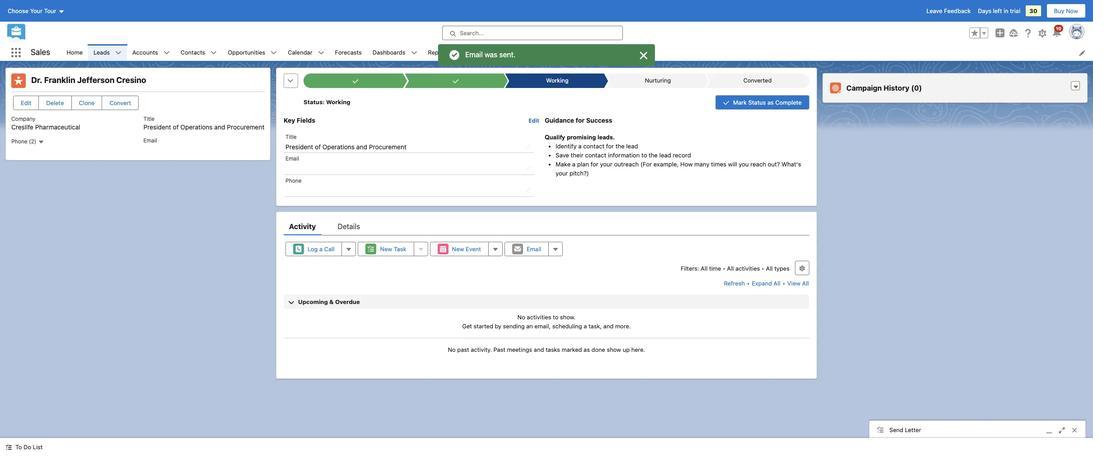 Task type: describe. For each thing, give the bounding box(es) containing it.
working
[[326, 99, 350, 106]]

1 horizontal spatial the
[[649, 152, 658, 159]]

(for
[[640, 161, 652, 168]]

quotes
[[472, 49, 492, 56]]

activity.
[[471, 347, 492, 354]]

get
[[462, 323, 472, 330]]

refresh button
[[723, 277, 745, 291]]

mark
[[733, 99, 747, 106]]

past
[[493, 347, 505, 354]]

and inside title president of operations and procurement
[[214, 123, 225, 131]]

a inside no activities to show. get started by sending an email, scheduling a task, and more.
[[584, 323, 587, 330]]

complete
[[775, 99, 802, 106]]

search... button
[[442, 26, 623, 40]]

• left view
[[783, 280, 785, 287]]

email button
[[505, 242, 549, 257]]

activities inside no activities to show. get started by sending an email, scheduling a task, and more.
[[527, 314, 551, 321]]

no for activities
[[517, 314, 525, 321]]

company creslife pharmaceutical
[[11, 116, 80, 131]]

convert
[[110, 99, 131, 107]]

email,
[[535, 323, 551, 330]]

a down promising
[[578, 143, 582, 150]]

new event button
[[430, 242, 489, 257]]

text default image for dashboards
[[411, 50, 417, 56]]

reports link
[[423, 44, 455, 61]]

products
[[570, 49, 594, 56]]

home
[[67, 49, 83, 56]]

leave
[[927, 7, 942, 14]]

filters: all time • all activities • all types
[[681, 265, 790, 272]]

convert button
[[102, 96, 139, 110]]

text default image inside list item
[[607, 50, 613, 56]]

1 horizontal spatial procurement
[[369, 143, 407, 151]]

* recently viewed | products
[[514, 49, 594, 56]]

information
[[608, 152, 640, 159]]

(2)
[[29, 138, 36, 145]]

mark status as complete
[[733, 99, 802, 106]]

creslife
[[11, 123, 33, 131]]

text default image for leads
[[115, 50, 122, 56]]

to inside no activities to show. get started by sending an email, scheduling a task, and more.
[[553, 314, 558, 321]]

log
[[308, 246, 318, 253]]

title for title president of operations and procurement
[[143, 116, 155, 122]]

0 horizontal spatial status
[[304, 99, 323, 106]]

you
[[739, 161, 749, 168]]

1 vertical spatial edit
[[529, 117, 539, 124]]

opportunities list item
[[222, 44, 282, 61]]

types
[[774, 265, 790, 272]]

calendar
[[288, 49, 312, 56]]

phone (2)
[[11, 138, 38, 145]]

all left "time"
[[701, 265, 708, 272]]

scheduling
[[552, 323, 582, 330]]

buy now
[[1054, 7, 1078, 14]]

meetings
[[507, 347, 532, 354]]

president inside title president of operations and procurement
[[143, 123, 171, 131]]

history
[[884, 84, 909, 92]]

text default image for calendar
[[318, 50, 324, 56]]

upcoming
[[298, 299, 328, 306]]

make
[[556, 161, 571, 168]]

show.
[[560, 314, 576, 321]]

a left plan
[[572, 161, 576, 168]]

qualify promising leads. identify a contact for the lead save their contact information to the lead record make a plan for your outreach (for example, how many times will you reach out? what's your pitch?)
[[545, 134, 801, 177]]

was
[[485, 51, 497, 59]]

30
[[1029, 7, 1037, 14]]

list item containing *
[[509, 44, 617, 61]]

all right 'expand' on the right of page
[[774, 280, 780, 287]]

• right "time"
[[723, 265, 725, 272]]

• up 'expand' on the right of page
[[762, 265, 764, 272]]

email inside success alert dialog
[[465, 51, 483, 59]]

path options list box
[[304, 74, 809, 88]]

contacts list item
[[175, 44, 222, 61]]

tab list containing activity
[[284, 218, 809, 236]]

buy
[[1054, 7, 1064, 14]]

as inside the mark status as complete button
[[768, 99, 774, 106]]

more.
[[615, 323, 631, 330]]

0 horizontal spatial as
[[584, 347, 590, 354]]

outreach
[[614, 161, 639, 168]]

campaign history (0)
[[846, 84, 922, 92]]

converted
[[743, 77, 772, 84]]

to do list button
[[0, 439, 48, 457]]

left
[[993, 7, 1002, 14]]

1 horizontal spatial lead
[[659, 152, 671, 159]]

do
[[24, 444, 31, 451]]

key
[[284, 117, 295, 124]]

quotes link
[[467, 44, 497, 61]]

activity
[[289, 223, 316, 231]]

accounts
[[132, 49, 158, 56]]

opportunities
[[228, 49, 265, 56]]

phone for phone (2)
[[11, 138, 27, 145]]

an
[[526, 323, 533, 330]]

details link
[[338, 218, 360, 236]]

refresh • expand all • view all
[[724, 280, 809, 287]]

tour
[[44, 7, 56, 14]]

refresh
[[724, 280, 745, 287]]

email was sent.
[[465, 51, 516, 59]]

contacts
[[181, 49, 205, 56]]

by
[[495, 323, 501, 330]]

search...
[[460, 29, 484, 37]]

franklin
[[44, 75, 75, 85]]

0 horizontal spatial the
[[616, 143, 625, 150]]

success alert dialog
[[438, 44, 655, 66]]

all right "time"
[[727, 265, 734, 272]]

leads.
[[598, 134, 615, 141]]

dr.
[[31, 75, 42, 85]]

calendar link
[[282, 44, 318, 61]]

marked
[[562, 347, 582, 354]]

0 horizontal spatial lead
[[626, 143, 638, 150]]

text default image inside to do list button
[[5, 445, 12, 451]]

guidance
[[545, 117, 574, 124]]

choose
[[8, 7, 28, 14]]



Task type: locate. For each thing, give the bounding box(es) containing it.
0 horizontal spatial no
[[448, 347, 456, 354]]

leave feedback
[[927, 7, 971, 14]]

0 vertical spatial procurement
[[227, 123, 264, 131]]

1 horizontal spatial new
[[452, 246, 464, 253]]

1 horizontal spatial for
[[591, 161, 598, 168]]

list item
[[509, 44, 617, 61]]

0 vertical spatial your
[[600, 161, 612, 168]]

dashboards list item
[[367, 44, 423, 61]]

email
[[465, 51, 483, 59], [143, 137, 157, 144], [285, 155, 299, 162], [527, 246, 541, 253]]

text default image right "products"
[[607, 50, 613, 56]]

text default image for accounts
[[163, 50, 170, 56]]

all
[[701, 265, 708, 272], [727, 265, 734, 272], [766, 265, 773, 272], [774, 280, 780, 287], [802, 280, 809, 287]]

title president of operations and procurement
[[143, 116, 264, 131]]

title down key
[[285, 134, 297, 140]]

text default image right calendar at top
[[318, 50, 324, 56]]

opportunities link
[[222, 44, 271, 61]]

example,
[[654, 161, 679, 168]]

text default image inside opportunities list item
[[271, 50, 277, 56]]

dashboards link
[[367, 44, 411, 61]]

:
[[323, 99, 325, 106]]

no left 'past'
[[448, 347, 456, 354]]

text default image inside accounts list item
[[163, 50, 170, 56]]

a right the log
[[319, 246, 323, 253]]

for up promising
[[576, 117, 585, 124]]

1 new from the left
[[380, 246, 392, 253]]

viewed
[[544, 49, 564, 56]]

1 vertical spatial lead
[[659, 152, 671, 159]]

now
[[1066, 7, 1078, 14]]

phone (2) button
[[11, 138, 44, 145]]

1 horizontal spatial activities
[[736, 265, 760, 272]]

title down "cresino"
[[143, 116, 155, 122]]

text default image right accounts at left
[[163, 50, 170, 56]]

text default image
[[163, 50, 170, 56], [271, 50, 277, 56], [411, 50, 417, 56], [5, 445, 12, 451]]

0 vertical spatial as
[[768, 99, 774, 106]]

expand all button
[[751, 277, 781, 291]]

operations inside title president of operations and procurement
[[180, 123, 213, 131]]

new left event
[[452, 246, 464, 253]]

1 vertical spatial procurement
[[369, 143, 407, 151]]

0 vertical spatial of
[[173, 123, 179, 131]]

1 horizontal spatial no
[[517, 314, 525, 321]]

status up the fields
[[304, 99, 323, 106]]

all right view
[[802, 280, 809, 287]]

leads list item
[[88, 44, 127, 61]]

0 vertical spatial activities
[[736, 265, 760, 272]]

1 horizontal spatial phone
[[285, 177, 302, 184]]

1 horizontal spatial your
[[600, 161, 612, 168]]

lead image
[[11, 74, 26, 88]]

0 vertical spatial the
[[616, 143, 625, 150]]

1 horizontal spatial status
[[748, 99, 766, 106]]

1 vertical spatial of
[[315, 143, 321, 151]]

new inside button
[[452, 246, 464, 253]]

as
[[768, 99, 774, 106], [584, 347, 590, 354]]

of inside title president of operations and procurement
[[173, 123, 179, 131]]

no inside no activities to show. get started by sending an email, scheduling a task, and more.
[[517, 314, 525, 321]]

1 vertical spatial phone
[[285, 177, 302, 184]]

clone button
[[71, 96, 102, 110]]

list
[[61, 44, 1093, 61]]

log a call button
[[285, 242, 342, 257]]

0 vertical spatial lead
[[626, 143, 638, 150]]

1 vertical spatial title
[[285, 134, 297, 140]]

your
[[600, 161, 612, 168], [556, 170, 568, 177]]

your down "make"
[[556, 170, 568, 177]]

0 vertical spatial president
[[143, 123, 171, 131]]

edit left guidance
[[529, 117, 539, 124]]

done
[[592, 347, 605, 354]]

0 horizontal spatial new
[[380, 246, 392, 253]]

0 horizontal spatial your
[[556, 170, 568, 177]]

leave feedback link
[[927, 7, 971, 14]]

procurement inside title president of operations and procurement
[[227, 123, 264, 131]]

sending
[[503, 323, 525, 330]]

large image
[[638, 50, 649, 61]]

as left complete
[[768, 99, 774, 106]]

1 vertical spatial for
[[606, 143, 614, 150]]

mark status as complete button
[[715, 95, 809, 110]]

text default image inside phone (2) dropdown button
[[38, 139, 44, 145]]

0 horizontal spatial phone
[[11, 138, 27, 145]]

text default image right (2)
[[38, 139, 44, 145]]

1 horizontal spatial president
[[285, 143, 313, 151]]

will
[[728, 161, 737, 168]]

times
[[711, 161, 726, 168]]

phone for phone
[[285, 177, 302, 184]]

0 horizontal spatial procurement
[[227, 123, 264, 131]]

text default image right 'leads'
[[115, 50, 122, 56]]

text default image left to at the left of the page
[[5, 445, 12, 451]]

for down leads.
[[606, 143, 614, 150]]

contact up plan
[[585, 152, 606, 159]]

sent.
[[499, 51, 516, 59]]

your
[[30, 7, 42, 14]]

the
[[616, 143, 625, 150], [649, 152, 658, 159]]

no for past
[[448, 347, 456, 354]]

reports list item
[[423, 44, 467, 61]]

new left task on the left bottom
[[380, 246, 392, 253]]

1 vertical spatial to
[[553, 314, 558, 321]]

0 horizontal spatial of
[[173, 123, 179, 131]]

edit up company
[[21, 99, 31, 107]]

procurement
[[227, 123, 264, 131], [369, 143, 407, 151]]

reports
[[428, 49, 449, 56]]

delete button
[[39, 96, 72, 110]]

no up 'sending'
[[517, 314, 525, 321]]

text default image for opportunities
[[271, 50, 277, 56]]

delete
[[46, 99, 64, 107]]

2 new from the left
[[452, 246, 464, 253]]

1 vertical spatial contact
[[585, 152, 606, 159]]

cresino
[[116, 75, 146, 85]]

1 horizontal spatial to
[[641, 152, 647, 159]]

a left the task,
[[584, 323, 587, 330]]

text default image inside leads list item
[[115, 50, 122, 56]]

• left 'expand' on the right of page
[[747, 280, 750, 287]]

president of operations and procurement
[[285, 143, 407, 151]]

choose your tour button
[[7, 4, 65, 18]]

1 vertical spatial no
[[448, 347, 456, 354]]

trial
[[1010, 7, 1020, 14]]

quotes list item
[[467, 44, 509, 61]]

success
[[586, 117, 612, 124]]

edit
[[21, 99, 31, 107], [529, 117, 539, 124]]

1 vertical spatial activities
[[527, 314, 551, 321]]

the up information in the top of the page
[[616, 143, 625, 150]]

text default image inside the "dashboards" list item
[[411, 50, 417, 56]]

all left types
[[766, 265, 773, 272]]

0 horizontal spatial activities
[[527, 314, 551, 321]]

0 horizontal spatial for
[[576, 117, 585, 124]]

new task button
[[358, 242, 414, 257]]

10 button
[[1052, 25, 1063, 38]]

up
[[623, 347, 630, 354]]

2 horizontal spatial for
[[606, 143, 614, 150]]

text default image
[[607, 50, 613, 56], [115, 50, 122, 56], [211, 50, 217, 56], [318, 50, 324, 56], [38, 139, 44, 145]]

1 horizontal spatial edit
[[529, 117, 539, 124]]

your down information in the top of the page
[[600, 161, 612, 168]]

list
[[33, 444, 43, 451]]

to
[[15, 444, 22, 451]]

activities up refresh
[[736, 265, 760, 272]]

1 horizontal spatial title
[[285, 134, 297, 140]]

1 vertical spatial operations
[[322, 143, 355, 151]]

calendar list item
[[282, 44, 330, 61]]

0 vertical spatial edit
[[21, 99, 31, 107]]

out?
[[768, 161, 780, 168]]

text default image right contacts
[[211, 50, 217, 56]]

0 horizontal spatial president
[[143, 123, 171, 131]]

the up (for
[[649, 152, 658, 159]]

and inside no activities to show. get started by sending an email, scheduling a task, and more.
[[603, 323, 614, 330]]

10
[[1056, 26, 1061, 31]]

lead up example,
[[659, 152, 671, 159]]

overdue
[[335, 299, 360, 306]]

2 vertical spatial for
[[591, 161, 598, 168]]

1 vertical spatial as
[[584, 347, 590, 354]]

text default image left calendar "link"
[[271, 50, 277, 56]]

leads
[[94, 49, 110, 56]]

list containing home
[[61, 44, 1093, 61]]

1 vertical spatial president
[[285, 143, 313, 151]]

1 horizontal spatial of
[[315, 143, 321, 151]]

send letter
[[889, 427, 921, 434]]

activities up email,
[[527, 314, 551, 321]]

key fields
[[284, 117, 315, 124]]

0 horizontal spatial edit
[[21, 99, 31, 107]]

1 horizontal spatial as
[[768, 99, 774, 106]]

qualify
[[545, 134, 565, 141]]

new inside button
[[380, 246, 392, 253]]

to do list
[[15, 444, 43, 451]]

text default image for contacts
[[211, 50, 217, 56]]

0 vertical spatial title
[[143, 116, 155, 122]]

status : working
[[304, 99, 350, 106]]

and
[[214, 123, 225, 131], [356, 143, 367, 151], [603, 323, 614, 330], [534, 347, 544, 354]]

text default image inside calendar list item
[[318, 50, 324, 56]]

new task
[[380, 246, 406, 253]]

0 vertical spatial no
[[517, 314, 525, 321]]

new for new event
[[452, 246, 464, 253]]

choose your tour
[[8, 7, 56, 14]]

text default image inside contacts list item
[[211, 50, 217, 56]]

email inside button
[[527, 246, 541, 253]]

0 vertical spatial operations
[[180, 123, 213, 131]]

what's
[[782, 161, 801, 168]]

tab list
[[284, 218, 809, 236]]

lead up information in the top of the page
[[626, 143, 638, 150]]

tasks
[[546, 347, 560, 354]]

to up (for
[[641, 152, 647, 159]]

no activities to show. get started by sending an email, scheduling a task, and more.
[[462, 314, 631, 330]]

to inside the qualify promising leads. identify a contact for the lead save their contact information to the lead record make a plan for your outreach (for example, how many times will you reach out? what's your pitch?)
[[641, 152, 647, 159]]

0 vertical spatial to
[[641, 152, 647, 159]]

save
[[556, 152, 569, 159]]

for right plan
[[591, 161, 598, 168]]

group
[[969, 28, 988, 38]]

0 vertical spatial contact
[[583, 143, 604, 150]]

campaign
[[846, 84, 882, 92]]

new for new task
[[380, 246, 392, 253]]

identify
[[556, 143, 577, 150]]

1 vertical spatial the
[[649, 152, 658, 159]]

phone inside phone (2) dropdown button
[[11, 138, 27, 145]]

0 vertical spatial phone
[[11, 138, 27, 145]]

view
[[787, 280, 801, 287]]

0 horizontal spatial to
[[553, 314, 558, 321]]

|
[[566, 49, 568, 56]]

as left done
[[584, 347, 590, 354]]

0 horizontal spatial operations
[[180, 123, 213, 131]]

edit inside edit button
[[21, 99, 31, 107]]

send
[[889, 427, 903, 434]]

1 vertical spatial your
[[556, 170, 568, 177]]

edit link
[[529, 117, 539, 124]]

title inside title president of operations and procurement
[[143, 116, 155, 122]]

status right mark
[[748, 99, 766, 106]]

to left show.
[[553, 314, 558, 321]]

0 vertical spatial for
[[576, 117, 585, 124]]

expand
[[752, 280, 772, 287]]

1 horizontal spatial operations
[[322, 143, 355, 151]]

a inside button
[[319, 246, 323, 253]]

show
[[607, 347, 621, 354]]

filters:
[[681, 265, 699, 272]]

dr. franklin jefferson cresino
[[31, 75, 146, 85]]

text default image left reports link
[[411, 50, 417, 56]]

title for title
[[285, 134, 297, 140]]

contact down leads.
[[583, 143, 604, 150]]

0 horizontal spatial title
[[143, 116, 155, 122]]

status inside button
[[748, 99, 766, 106]]

•
[[723, 265, 725, 272], [762, 265, 764, 272], [747, 280, 750, 287], [783, 280, 785, 287]]

view all link
[[787, 277, 809, 291]]

call
[[324, 246, 334, 253]]

jefferson
[[77, 75, 114, 85]]

company
[[11, 116, 35, 122]]

started
[[474, 323, 493, 330]]

accounts list item
[[127, 44, 175, 61]]



Task type: vqa. For each thing, say whether or not it's contained in the screenshot.
'No past activity. Past meetings and tasks marked as done show up here.'
yes



